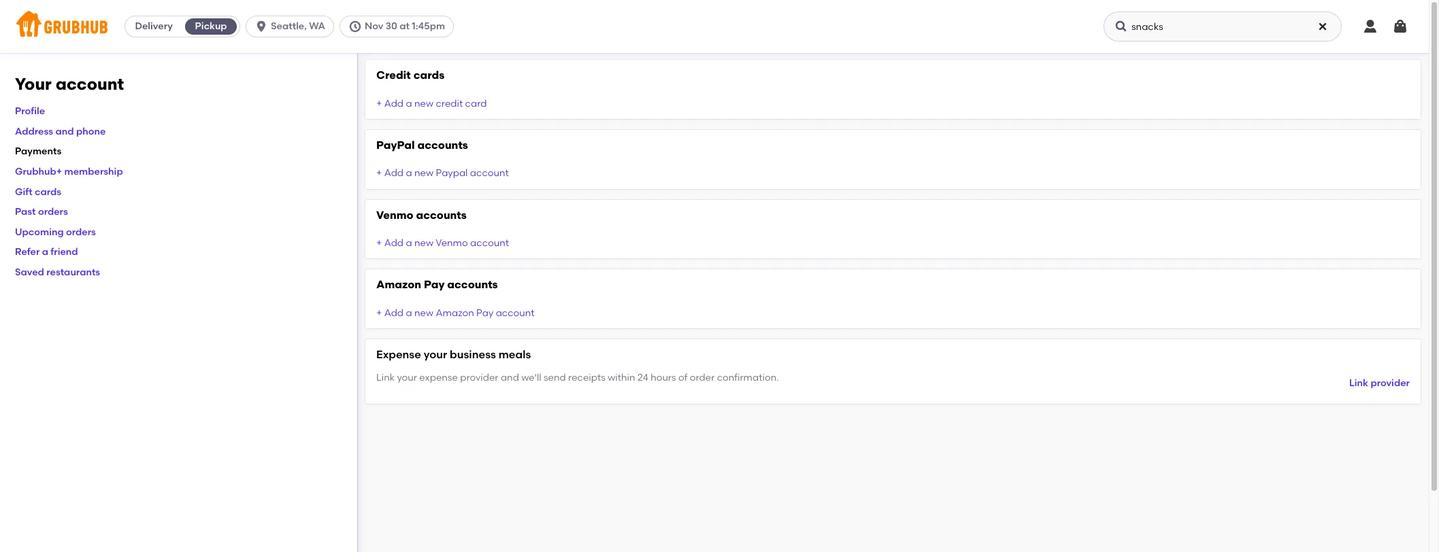 Task type: locate. For each thing, give the bounding box(es) containing it.
within
[[608, 372, 635, 384]]

cards up past orders link
[[35, 186, 61, 198]]

3 add from the top
[[384, 238, 404, 249]]

and left phone
[[55, 126, 74, 137]]

account right 'paypal'
[[470, 168, 509, 179]]

a for venmo
[[406, 238, 412, 249]]

1 horizontal spatial provider
[[1371, 377, 1410, 389]]

cards for credit cards
[[414, 69, 445, 82]]

pay up + add a new amazon pay account link
[[424, 279, 445, 292]]

delivery button
[[125, 16, 182, 37]]

nov
[[365, 20, 383, 32]]

orders up friend
[[66, 226, 96, 238]]

4 + from the top
[[376, 308, 382, 319]]

at
[[400, 20, 410, 32]]

add down 'credit'
[[384, 98, 404, 109]]

provider
[[460, 372, 499, 384], [1371, 377, 1410, 389]]

1 vertical spatial orders
[[66, 226, 96, 238]]

a down credit cards
[[406, 98, 412, 109]]

a for credit
[[406, 98, 412, 109]]

0 horizontal spatial amazon
[[376, 279, 421, 292]]

and
[[55, 126, 74, 137], [501, 372, 519, 384]]

2 vertical spatial accounts
[[447, 279, 498, 292]]

upcoming orders
[[15, 226, 96, 238]]

new
[[414, 98, 434, 109], [414, 168, 434, 179], [414, 238, 434, 249], [414, 308, 434, 319]]

1 horizontal spatial and
[[501, 372, 519, 384]]

cards up + add a new credit card
[[414, 69, 445, 82]]

orders
[[38, 206, 68, 218], [66, 226, 96, 238]]

svg image
[[1392, 18, 1409, 35]]

paypal
[[436, 168, 468, 179]]

a down the amazon pay accounts
[[406, 308, 412, 319]]

pickup
[[195, 20, 227, 32]]

venmo down venmo accounts
[[436, 238, 468, 249]]

3 + from the top
[[376, 238, 382, 249]]

0 vertical spatial and
[[55, 126, 74, 137]]

a
[[406, 98, 412, 109], [406, 168, 412, 179], [406, 238, 412, 249], [42, 247, 48, 258], [406, 308, 412, 319]]

1 horizontal spatial your
[[424, 349, 447, 362]]

accounts up + add a new amazon pay account
[[447, 279, 498, 292]]

accounts up + add a new paypal account link
[[417, 139, 468, 152]]

new left 'paypal'
[[414, 168, 434, 179]]

new left credit
[[414, 98, 434, 109]]

svg image
[[1362, 18, 1379, 35], [255, 20, 268, 33], [348, 20, 362, 33], [1115, 20, 1128, 33], [1318, 21, 1328, 32]]

1 vertical spatial pay
[[476, 308, 494, 319]]

1 horizontal spatial pay
[[476, 308, 494, 319]]

credit
[[376, 69, 411, 82]]

gift cards link
[[15, 186, 61, 198]]

we'll
[[521, 372, 541, 384]]

add
[[384, 98, 404, 109], [384, 168, 404, 179], [384, 238, 404, 249], [384, 308, 404, 319]]

cards
[[414, 69, 445, 82], [35, 186, 61, 198]]

accounts up + add a new venmo account at the top
[[416, 209, 467, 222]]

0 vertical spatial accounts
[[417, 139, 468, 152]]

expense
[[419, 372, 458, 384]]

your
[[15, 74, 52, 94]]

main navigation navigation
[[0, 0, 1429, 53]]

amazon
[[376, 279, 421, 292], [436, 308, 474, 319]]

+ for venmo accounts
[[376, 238, 382, 249]]

seattle,
[[271, 20, 307, 32]]

+ down venmo accounts
[[376, 238, 382, 249]]

orders for upcoming orders
[[66, 226, 96, 238]]

0 horizontal spatial pay
[[424, 279, 445, 292]]

new down the amazon pay accounts
[[414, 308, 434, 319]]

amazon down the amazon pay accounts
[[436, 308, 474, 319]]

+ add a new venmo account link
[[376, 238, 509, 249]]

your
[[424, 349, 447, 362], [397, 372, 417, 384]]

2 add from the top
[[384, 168, 404, 179]]

new down venmo accounts
[[414, 238, 434, 249]]

0 vertical spatial venmo
[[376, 209, 414, 222]]

orders up upcoming orders
[[38, 206, 68, 218]]

0 horizontal spatial cards
[[35, 186, 61, 198]]

address
[[15, 126, 53, 137]]

address and phone link
[[15, 126, 106, 137]]

0 horizontal spatial venmo
[[376, 209, 414, 222]]

1 vertical spatial your
[[397, 372, 417, 384]]

pay up business at the bottom of page
[[476, 308, 494, 319]]

and left we'll
[[501, 372, 519, 384]]

link provider button
[[1349, 371, 1410, 396]]

1 horizontal spatial cards
[[414, 69, 445, 82]]

svg image inside seattle, wa button
[[255, 20, 268, 33]]

paypal accounts
[[376, 139, 468, 152]]

add for venmo
[[384, 238, 404, 249]]

add down venmo accounts
[[384, 238, 404, 249]]

new for credit
[[414, 98, 434, 109]]

your inside link your expense provider and we'll send receipts within 24 hours of order confirmation. link provider
[[397, 372, 417, 384]]

4 new from the top
[[414, 308, 434, 319]]

venmo
[[376, 209, 414, 222], [436, 238, 468, 249]]

saved restaurants
[[15, 267, 100, 278]]

profile link
[[15, 106, 45, 117]]

accounts
[[417, 139, 468, 152], [416, 209, 467, 222], [447, 279, 498, 292]]

refer a friend
[[15, 247, 78, 258]]

venmo accounts
[[376, 209, 467, 222]]

refer a friend link
[[15, 247, 78, 258]]

upcoming
[[15, 226, 64, 238]]

past
[[15, 206, 36, 218]]

delivery
[[135, 20, 173, 32]]

0 horizontal spatial provider
[[460, 372, 499, 384]]

payments link
[[15, 146, 61, 157]]

your down expense
[[397, 372, 417, 384]]

+ add a new amazon pay account link
[[376, 308, 535, 319]]

1 vertical spatial and
[[501, 372, 519, 384]]

wa
[[309, 20, 325, 32]]

a down venmo accounts
[[406, 238, 412, 249]]

link
[[376, 372, 395, 384], [1349, 377, 1369, 389]]

0 vertical spatial orders
[[38, 206, 68, 218]]

+ down paypal
[[376, 168, 382, 179]]

1 horizontal spatial amazon
[[436, 308, 474, 319]]

card
[[465, 98, 487, 109]]

amazon down + add a new venmo account link
[[376, 279, 421, 292]]

1 horizontal spatial venmo
[[436, 238, 468, 249]]

your up expense
[[424, 349, 447, 362]]

+ add a new paypal account
[[376, 168, 509, 179]]

0 horizontal spatial your
[[397, 372, 417, 384]]

a for paypal
[[406, 168, 412, 179]]

grubhub+ membership link
[[15, 166, 123, 178]]

pay
[[424, 279, 445, 292], [476, 308, 494, 319]]

account
[[56, 74, 124, 94], [470, 168, 509, 179], [470, 238, 509, 249], [496, 308, 535, 319]]

gift cards
[[15, 186, 61, 198]]

add up expense
[[384, 308, 404, 319]]

1 + from the top
[[376, 98, 382, 109]]

3 new from the top
[[414, 238, 434, 249]]

1 vertical spatial amazon
[[436, 308, 474, 319]]

venmo up + add a new venmo account at the top
[[376, 209, 414, 222]]

meals
[[499, 349, 531, 362]]

0 vertical spatial your
[[424, 349, 447, 362]]

past orders
[[15, 206, 68, 218]]

receipts
[[568, 372, 606, 384]]

30
[[386, 20, 397, 32]]

restaurants
[[46, 267, 100, 278]]

0 vertical spatial amazon
[[376, 279, 421, 292]]

seattle, wa button
[[246, 16, 340, 37]]

a right refer at the top left of page
[[42, 247, 48, 258]]

+
[[376, 98, 382, 109], [376, 168, 382, 179], [376, 238, 382, 249], [376, 308, 382, 319]]

add down paypal
[[384, 168, 404, 179]]

your for link
[[397, 372, 417, 384]]

orders for past orders
[[38, 206, 68, 218]]

+ for amazon pay accounts
[[376, 308, 382, 319]]

+ down 'credit'
[[376, 98, 382, 109]]

1 add from the top
[[384, 98, 404, 109]]

1 vertical spatial accounts
[[416, 209, 467, 222]]

0 vertical spatial cards
[[414, 69, 445, 82]]

Search for food, convenience, alcohol... search field
[[1104, 12, 1342, 42]]

1 vertical spatial cards
[[35, 186, 61, 198]]

1 new from the top
[[414, 98, 434, 109]]

2 + from the top
[[376, 168, 382, 179]]

4 add from the top
[[384, 308, 404, 319]]

a down paypal accounts
[[406, 168, 412, 179]]

+ up expense
[[376, 308, 382, 319]]

2 new from the top
[[414, 168, 434, 179]]

accounts for paypal accounts
[[417, 139, 468, 152]]

a for amazon
[[406, 308, 412, 319]]



Task type: describe. For each thing, give the bounding box(es) containing it.
24
[[638, 372, 648, 384]]

1 vertical spatial venmo
[[436, 238, 468, 249]]

nov 30 at 1:45pm button
[[340, 16, 459, 37]]

seattle, wa
[[271, 20, 325, 32]]

0 horizontal spatial and
[[55, 126, 74, 137]]

0 horizontal spatial link
[[376, 372, 395, 384]]

credit cards
[[376, 69, 445, 82]]

your account
[[15, 74, 124, 94]]

nov 30 at 1:45pm
[[365, 20, 445, 32]]

business
[[450, 349, 496, 362]]

add for paypal
[[384, 168, 404, 179]]

hours
[[651, 372, 676, 384]]

cards for gift cards
[[35, 186, 61, 198]]

pickup button
[[182, 16, 240, 37]]

refer
[[15, 247, 40, 258]]

svg image inside nov 30 at 1:45pm button
[[348, 20, 362, 33]]

link your expense provider and we'll send receipts within 24 hours of order confirmation. link provider
[[376, 372, 1410, 389]]

friend
[[51, 247, 78, 258]]

upcoming orders link
[[15, 226, 96, 238]]

grubhub+
[[15, 166, 62, 178]]

send
[[544, 372, 566, 384]]

accounts for venmo accounts
[[416, 209, 467, 222]]

payments
[[15, 146, 61, 157]]

new for amazon
[[414, 308, 434, 319]]

add for amazon
[[384, 308, 404, 319]]

your for expense
[[424, 349, 447, 362]]

profile
[[15, 106, 45, 117]]

add for credit
[[384, 98, 404, 109]]

+ add a new credit card
[[376, 98, 487, 109]]

+ add a new paypal account link
[[376, 168, 509, 179]]

0 vertical spatial pay
[[424, 279, 445, 292]]

amazon pay accounts
[[376, 279, 498, 292]]

expense
[[376, 349, 421, 362]]

address and phone
[[15, 126, 106, 137]]

1 horizontal spatial link
[[1349, 377, 1369, 389]]

phone
[[76, 126, 106, 137]]

membership
[[64, 166, 123, 178]]

new for paypal
[[414, 168, 434, 179]]

account up phone
[[56, 74, 124, 94]]

grubhub+ membership
[[15, 166, 123, 178]]

paypal
[[376, 139, 415, 152]]

+ add a new venmo account
[[376, 238, 509, 249]]

+ add a new credit card link
[[376, 98, 487, 109]]

+ for credit cards
[[376, 98, 382, 109]]

saved
[[15, 267, 44, 278]]

past orders link
[[15, 206, 68, 218]]

confirmation.
[[717, 372, 779, 384]]

saved restaurants link
[[15, 267, 100, 278]]

of
[[679, 372, 688, 384]]

gift
[[15, 186, 32, 198]]

1:45pm
[[412, 20, 445, 32]]

+ for paypal accounts
[[376, 168, 382, 179]]

account up meals
[[496, 308, 535, 319]]

credit
[[436, 98, 463, 109]]

new for venmo
[[414, 238, 434, 249]]

expense your business meals
[[376, 349, 531, 362]]

order
[[690, 372, 715, 384]]

account up the amazon pay accounts
[[470, 238, 509, 249]]

and inside link your expense provider and we'll send receipts within 24 hours of order confirmation. link provider
[[501, 372, 519, 384]]

+ add a new amazon pay account
[[376, 308, 535, 319]]



Task type: vqa. For each thing, say whether or not it's contained in the screenshot.
Applewood within the Contains: Pepper Jack, Panini Bread, Creamy Chipotle, Applewood Smoked Bacon, Salsa, Egg Omelet
no



